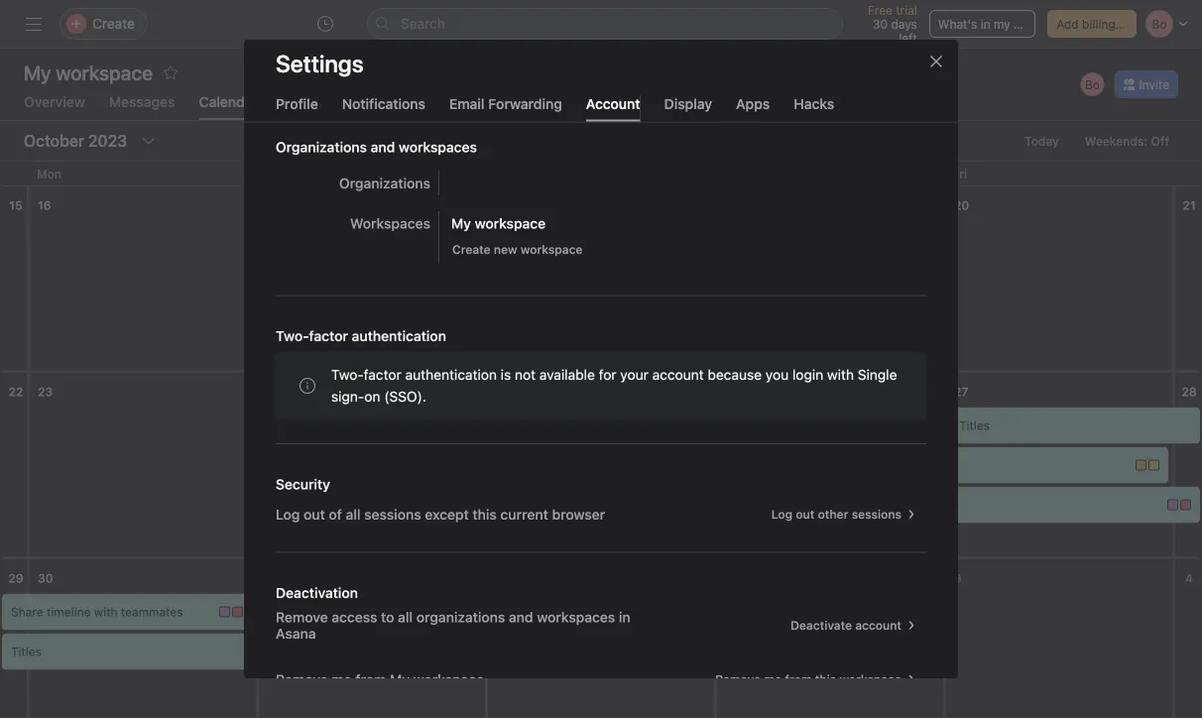 Task type: locate. For each thing, give the bounding box(es) containing it.
search
[[401, 15, 445, 32]]

1 horizontal spatial account
[[855, 618, 902, 632]]

0 vertical spatial teammates
[[840, 498, 902, 512]]

1 horizontal spatial teammates
[[840, 498, 902, 512]]

0 vertical spatial and
[[371, 138, 395, 155]]

for
[[599, 366, 617, 382]]

1 vertical spatial workspaces
[[537, 609, 615, 625]]

and down notifications button
[[371, 138, 395, 155]]

log left other
[[771, 507, 793, 521]]

two- for two-factor authentication
[[276, 327, 309, 344]]

factor
[[309, 327, 348, 344], [364, 366, 402, 382]]

out left of
[[304, 506, 325, 522]]

0 vertical spatial my
[[451, 215, 471, 231]]

0 vertical spatial in
[[981, 17, 991, 31]]

access
[[332, 609, 377, 625]]

weekends: off
[[1085, 134, 1169, 148]]

0 horizontal spatial factor
[[309, 327, 348, 344]]

out inside button
[[796, 507, 815, 521]]

account right deactivate
[[855, 618, 902, 632]]

my up create
[[451, 215, 471, 231]]

0 vertical spatial two-
[[276, 327, 309, 344]]

sessions left except
[[364, 506, 421, 522]]

out
[[304, 506, 325, 522], [796, 507, 815, 521]]

30 right "29"
[[38, 571, 53, 585]]

display button
[[664, 95, 712, 122]]

0 vertical spatial share timeline with teammates
[[730, 498, 902, 512]]

share down "29"
[[11, 605, 43, 619]]

1 horizontal spatial two-
[[331, 366, 364, 382]]

workspace right new
[[521, 242, 583, 256]]

account inside button
[[855, 618, 902, 632]]

factor up on
[[364, 366, 402, 382]]

bo left invite button
[[1085, 77, 1100, 91]]

1 vertical spatial teammates
[[121, 605, 183, 619]]

close image
[[928, 54, 944, 69]]

0 vertical spatial all
[[346, 506, 361, 522]]

sign-
[[331, 388, 364, 404]]

all inside the remove access to all organizations and workspaces in asana
[[398, 609, 413, 625]]

weekends:
[[1085, 134, 1148, 148]]

2 remove from the top
[[276, 671, 328, 687]]

security
[[276, 476, 330, 492]]

0 horizontal spatial out
[[304, 506, 325, 522]]

account inside two-factor authentication is not available for your account because you login with single sign-on (sso).
[[652, 366, 704, 382]]

remove left 'me'
[[276, 671, 328, 687]]

0 horizontal spatial in
[[619, 609, 631, 625]]

1 horizontal spatial my
[[451, 215, 471, 231]]

remove down deactivation
[[276, 609, 328, 625]]

workspace
[[475, 215, 546, 231], [521, 242, 583, 256], [413, 671, 484, 687]]

my right from
[[390, 671, 410, 687]]

titles down 27 on the right of the page
[[959, 419, 990, 432]]

two- up 'sign-'
[[331, 366, 364, 382]]

is
[[501, 366, 511, 382]]

0 horizontal spatial workspaces
[[399, 138, 477, 155]]

0 vertical spatial workspaces
[[399, 138, 477, 155]]

0 vertical spatial 30
[[873, 17, 888, 31]]

organizations down profile "button"
[[276, 138, 367, 155]]

24
[[267, 385, 282, 399]]

30 left days
[[873, 17, 888, 31]]

0 vertical spatial workspace
[[475, 215, 546, 231]]

two- inside two-factor authentication is not available for your account because you login with single sign-on (sso).
[[331, 366, 364, 382]]

1 horizontal spatial timeline
[[766, 498, 810, 512]]

email forwarding button
[[449, 95, 562, 122]]

display
[[664, 95, 712, 112]]

teammates
[[840, 498, 902, 512], [121, 605, 183, 619]]

bo left the draft
[[276, 419, 291, 432]]

0 horizontal spatial share
[[11, 605, 43, 619]]

account
[[652, 366, 704, 382], [855, 618, 902, 632]]

my workspace
[[24, 61, 153, 84]]

two-factor authentication is not available for your account because you login with single sign-on (sso).
[[331, 366, 897, 404]]

invite
[[1139, 77, 1169, 91]]

remove me from my workspace
[[276, 671, 484, 687]]

login
[[793, 366, 823, 382]]

1 vertical spatial bo
[[276, 419, 291, 432]]

organizations down organizations and workspaces
[[339, 175, 431, 191]]

add billing info
[[1057, 17, 1140, 31]]

1 vertical spatial all
[[398, 609, 413, 625]]

organizations for organizations and workspaces
[[276, 138, 367, 155]]

on
[[364, 388, 380, 404]]

factor up 'sign-'
[[309, 327, 348, 344]]

my
[[451, 215, 471, 231], [390, 671, 410, 687]]

titles down "29"
[[11, 645, 42, 659]]

in
[[981, 17, 991, 31], [619, 609, 631, 625]]

and
[[371, 138, 395, 155], [509, 609, 533, 625]]

1 vertical spatial two-
[[331, 366, 364, 382]]

0 vertical spatial with
[[827, 366, 854, 382]]

sessions right other
[[852, 507, 902, 521]]

in inside the remove access to all organizations and workspaces in asana
[[619, 609, 631, 625]]

remove inside the remove access to all organizations and workspaces in asana
[[276, 609, 328, 625]]

authentication for two-factor authentication is not available for your account because you login with single sign-on (sso).
[[405, 366, 497, 382]]

trial
[[896, 3, 917, 17]]

log inside log out other sessions button
[[771, 507, 793, 521]]

remove
[[276, 609, 328, 625], [276, 671, 328, 687]]

factor inside two-factor authentication is not available for your account because you login with single sign-on (sso).
[[364, 366, 402, 382]]

in inside the what's in my trial? button
[[981, 17, 991, 31]]

0 vertical spatial remove
[[276, 609, 328, 625]]

create
[[452, 242, 491, 256]]

and right 'organizations'
[[509, 609, 533, 625]]

workspace down the remove access to all organizations and workspaces in asana
[[413, 671, 484, 687]]

out left other
[[796, 507, 815, 521]]

3
[[954, 571, 962, 585]]

log down security
[[276, 506, 300, 522]]

1 horizontal spatial sessions
[[852, 507, 902, 521]]

1 horizontal spatial out
[[796, 507, 815, 521]]

what's in my trial? button
[[929, 10, 1041, 38]]

0 vertical spatial organizations
[[276, 138, 367, 155]]

two- up 24
[[276, 327, 309, 344]]

1 vertical spatial organizations
[[339, 175, 431, 191]]

1 vertical spatial workspace
[[521, 242, 583, 256]]

authentication
[[352, 327, 446, 344], [405, 366, 497, 382]]

create new workspace button
[[443, 235, 592, 263]]

0 vertical spatial authentication
[[352, 327, 446, 344]]

share left other
[[730, 498, 762, 512]]

account right your
[[652, 366, 704, 382]]

1 vertical spatial timeline
[[47, 605, 91, 619]]

log for log out other sessions
[[771, 507, 793, 521]]

0 horizontal spatial share timeline with teammates
[[11, 605, 183, 619]]

1 horizontal spatial workspaces
[[537, 609, 615, 625]]

project
[[331, 419, 371, 432]]

0 vertical spatial factor
[[309, 327, 348, 344]]

days
[[891, 17, 917, 31]]

workspace down 18
[[475, 215, 546, 231]]

1 vertical spatial my
[[390, 671, 410, 687]]

1 horizontal spatial all
[[398, 609, 413, 625]]

1 horizontal spatial share timeline with teammates
[[730, 498, 902, 512]]

deactivate
[[791, 618, 852, 632]]

1 horizontal spatial titles
[[959, 419, 990, 432]]

deactivate account button
[[782, 611, 926, 639]]

all
[[346, 506, 361, 522], [398, 609, 413, 625]]

0 vertical spatial timeline
[[766, 498, 810, 512]]

1 remove from the top
[[276, 609, 328, 625]]

create new workspace
[[452, 242, 583, 256]]

titles
[[959, 419, 990, 432], [11, 645, 42, 659]]

email
[[449, 95, 485, 112]]

1 vertical spatial titles
[[11, 645, 42, 659]]

1 vertical spatial with
[[813, 498, 837, 512]]

1 vertical spatial account
[[855, 618, 902, 632]]

0 vertical spatial titles
[[959, 419, 990, 432]]

authentication for two-factor authentication
[[352, 327, 446, 344]]

authentication inside two-factor authentication is not available for your account because you login with single sign-on (sso).
[[405, 366, 497, 382]]

0 vertical spatial account
[[652, 366, 704, 382]]

add to starred image
[[163, 64, 179, 80]]

0 horizontal spatial log
[[276, 506, 300, 522]]

1 horizontal spatial factor
[[364, 366, 402, 382]]

1 vertical spatial in
[[619, 609, 631, 625]]

1 vertical spatial 30
[[38, 571, 53, 585]]

1 vertical spatial and
[[509, 609, 533, 625]]

workspace inside button
[[521, 242, 583, 256]]

30
[[873, 17, 888, 31], [38, 571, 53, 585]]

because
[[708, 366, 762, 382]]

workspaces
[[399, 138, 477, 155], [537, 609, 615, 625]]

draft
[[300, 419, 328, 432]]

1 horizontal spatial share
[[730, 498, 762, 512]]

1 vertical spatial remove
[[276, 671, 328, 687]]

account
[[586, 95, 640, 112]]

(sso).
[[384, 388, 426, 404]]

1 horizontal spatial and
[[509, 609, 533, 625]]

1 vertical spatial share
[[11, 605, 43, 619]]

forwarding
[[488, 95, 562, 112]]

0 horizontal spatial account
[[652, 366, 704, 382]]

all right to
[[398, 609, 413, 625]]

1 horizontal spatial log
[[771, 507, 793, 521]]

two-
[[276, 327, 309, 344], [331, 366, 364, 382]]

of
[[329, 506, 342, 522]]

1 horizontal spatial bo
[[1085, 77, 1100, 91]]

all right of
[[346, 506, 361, 522]]

with
[[827, 366, 854, 382], [813, 498, 837, 512], [94, 605, 118, 619]]

0 horizontal spatial and
[[371, 138, 395, 155]]

1 vertical spatial factor
[[364, 366, 402, 382]]

0 horizontal spatial all
[[346, 506, 361, 522]]

single
[[858, 366, 897, 382]]

1 horizontal spatial 30
[[873, 17, 888, 31]]

overview
[[24, 94, 85, 110]]

0 horizontal spatial two-
[[276, 327, 309, 344]]

log out other sessions button
[[763, 500, 926, 528]]

1 horizontal spatial in
[[981, 17, 991, 31]]

profile
[[276, 95, 318, 112]]

1 vertical spatial authentication
[[405, 366, 497, 382]]

log
[[276, 506, 300, 522], [771, 507, 793, 521]]

factor for two-factor authentication
[[309, 327, 348, 344]]



Task type: describe. For each thing, give the bounding box(es) containing it.
2 vertical spatial workspace
[[413, 671, 484, 687]]

search list box
[[367, 8, 843, 40]]

add
[[1057, 17, 1079, 31]]

other
[[818, 507, 849, 521]]

from
[[355, 671, 386, 687]]

not
[[515, 366, 536, 382]]

remove for remove me from my workspace
[[276, 671, 328, 687]]

0 horizontal spatial teammates
[[121, 605, 183, 619]]

4
[[1185, 571, 1193, 585]]

deactivate account
[[791, 618, 902, 632]]

18
[[496, 198, 510, 212]]

current
[[500, 506, 548, 522]]

my
[[994, 17, 1011, 31]]

organizations and workspaces
[[276, 138, 477, 155]]

left
[[899, 31, 917, 45]]

15
[[9, 198, 23, 212]]

log out of all sessions except this current browser
[[276, 506, 605, 522]]

calendar button
[[199, 94, 258, 120]]

apps button
[[736, 95, 770, 122]]

search button
[[367, 8, 843, 40]]

fri
[[952, 167, 967, 181]]

your
[[620, 366, 649, 382]]

two- for two-factor authentication is not available for your account because you login with single sign-on (sso).
[[331, 366, 364, 382]]

october 2023
[[24, 131, 127, 150]]

what's in my trial?
[[938, 17, 1041, 31]]

29
[[8, 571, 23, 585]]

0 vertical spatial share
[[730, 498, 762, 512]]

you
[[766, 366, 789, 382]]

log for log out of all sessions except this current browser
[[276, 506, 300, 522]]

20
[[954, 198, 969, 212]]

with inside two-factor authentication is not available for your account because you login with single sign-on (sso).
[[827, 366, 854, 382]]

browser
[[552, 506, 605, 522]]

27
[[954, 385, 969, 399]]

invite button
[[1114, 70, 1178, 98]]

23
[[38, 385, 53, 399]]

1 vertical spatial share timeline with teammates
[[11, 605, 183, 619]]

factor for two-factor authentication is not available for your account because you login with single sign-on (sso).
[[364, 366, 402, 382]]

out for of
[[304, 506, 325, 522]]

except
[[425, 506, 469, 522]]

0 horizontal spatial sessions
[[364, 506, 421, 522]]

draft project brief
[[300, 419, 400, 432]]

info
[[1119, 17, 1140, 31]]

weekends: off button
[[1076, 127, 1178, 155]]

22
[[9, 385, 23, 399]]

0 horizontal spatial timeline
[[47, 605, 91, 619]]

settings
[[276, 50, 364, 77]]

apps
[[736, 95, 770, 112]]

this
[[473, 506, 497, 522]]

today
[[1025, 134, 1059, 148]]

new
[[494, 242, 517, 256]]

all for organizations
[[398, 609, 413, 625]]

hacks button
[[794, 95, 834, 122]]

messages button
[[109, 94, 175, 120]]

notifications
[[342, 95, 426, 112]]

available
[[539, 366, 595, 382]]

trial?
[[1014, 17, 1041, 31]]

email forwarding
[[449, 95, 562, 112]]

two-factor authentication
[[276, 327, 446, 344]]

all for sessions
[[346, 506, 361, 522]]

mon
[[37, 167, 62, 181]]

profile button
[[276, 95, 318, 122]]

my workspace
[[451, 215, 546, 231]]

workspaces
[[350, 215, 431, 231]]

log out other sessions
[[771, 507, 902, 521]]

brief
[[374, 419, 400, 432]]

overview button
[[24, 94, 85, 120]]

workspaces inside the remove access to all organizations and workspaces in asana
[[537, 609, 615, 625]]

remove for remove access to all organizations and workspaces in asana
[[276, 609, 328, 625]]

to
[[381, 609, 394, 625]]

free
[[868, 3, 893, 17]]

deactivation
[[276, 584, 358, 601]]

calendar
[[199, 94, 258, 110]]

sessions inside log out other sessions button
[[852, 507, 902, 521]]

me
[[332, 671, 352, 687]]

21
[[1183, 198, 1196, 212]]

2 vertical spatial with
[[94, 605, 118, 619]]

0 horizontal spatial bo
[[276, 419, 291, 432]]

organizations
[[416, 609, 505, 625]]

0 horizontal spatial titles
[[11, 645, 42, 659]]

organizations for organizations
[[339, 175, 431, 191]]

billing
[[1082, 17, 1116, 31]]

16
[[38, 198, 51, 212]]

0 horizontal spatial 30
[[38, 571, 53, 585]]

0 horizontal spatial my
[[390, 671, 410, 687]]

add billing info button
[[1048, 10, 1140, 38]]

30 inside free trial 30 days left
[[873, 17, 888, 31]]

messages
[[109, 94, 175, 110]]

off
[[1151, 134, 1169, 148]]

notifications button
[[342, 95, 426, 122]]

what's
[[938, 17, 977, 31]]

account button
[[586, 95, 640, 122]]

today button
[[1016, 127, 1068, 155]]

and inside the remove access to all organizations and workspaces in asana
[[509, 609, 533, 625]]

out for other
[[796, 507, 815, 521]]

0 vertical spatial bo
[[1085, 77, 1100, 91]]



Task type: vqa. For each thing, say whether or not it's contained in the screenshot.
Free trial 28 days left
no



